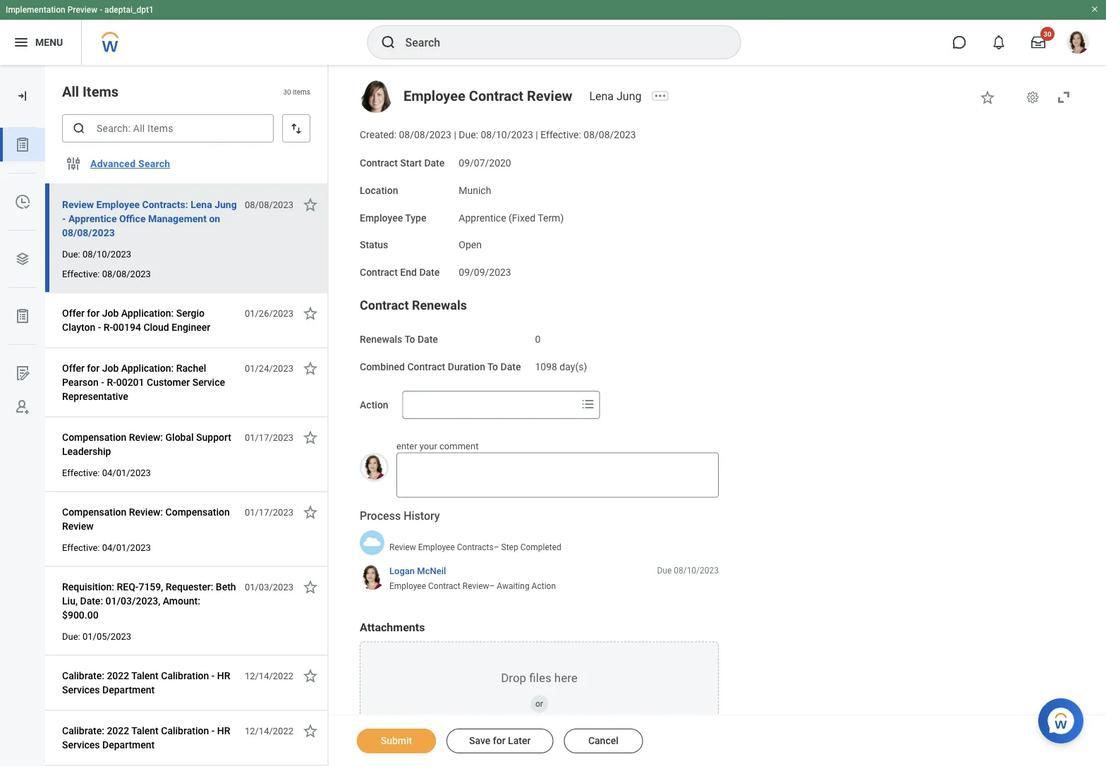 Task type: vqa. For each thing, say whether or not it's contained in the screenshot.
Contract Start Date "element"
yes



Task type: describe. For each thing, give the bounding box(es) containing it.
30 button
[[1023, 27, 1055, 58]]

attachments
[[360, 621, 425, 635]]

- inside offer for job application: rachel pearson - r-00201 customer service representative
[[101, 377, 104, 388]]

status
[[360, 239, 388, 251]]

2 services from the top
[[62, 739, 100, 751]]

logan mcneil
[[390, 566, 446, 577]]

contracts
[[457, 543, 494, 553]]

completed
[[521, 543, 562, 553]]

mcneil
[[417, 566, 446, 577]]

type
[[405, 212, 427, 224]]

employee type
[[360, 212, 427, 224]]

save
[[469, 735, 491, 747]]

for inside save for later 'button'
[[493, 735, 506, 747]]

all
[[62, 83, 79, 100]]

1 horizontal spatial apprentice
[[459, 212, 506, 224]]

effective: 08/08/2023
[[62, 269, 151, 279]]

08/08/2023 inside the "review employee contracts: lena jung - apprentice office management on 08/08/2023"
[[62, 227, 115, 239]]

effective: 04/01/2023 for compensation review: global support leadership
[[62, 468, 151, 478]]

offer for job application: sergio clayton - r-00194 cloud engineer button
[[62, 305, 237, 336]]

calibrate: 2022 talent calibration - hr services department for first calibrate: 2022 talent calibration - hr services department button
[[62, 670, 230, 696]]

combined contract duration to date
[[360, 361, 521, 372]]

implementation
[[6, 5, 65, 15]]

open element
[[459, 236, 482, 251]]

date for contract start date
[[424, 157, 445, 169]]

0
[[535, 333, 541, 345]]

1 calibration from the top
[[161, 670, 209, 682]]

submit button
[[357, 729, 436, 754]]

01/03/2023
[[245, 582, 294, 592]]

01/26/2023
[[245, 308, 294, 319]]

date for renewals to date
[[418, 333, 438, 345]]

compensation review: global support leadership
[[62, 432, 231, 457]]

history
[[404, 509, 440, 523]]

inbox large image
[[1032, 35, 1046, 49]]

contracts:
[[142, 199, 188, 210]]

review inside the "review employee contracts: lena jung - apprentice office management on 08/08/2023"
[[62, 199, 94, 210]]

r- for 00194
[[104, 321, 113, 333]]

employee for employee contract review – awaiting action
[[390, 581, 426, 591]]

rachel
[[176, 362, 206, 374]]

review up logan
[[390, 543, 416, 553]]

contract start date element
[[459, 149, 511, 170]]

employee contract review – awaiting action
[[390, 581, 556, 591]]

7159,
[[139, 581, 163, 593]]

application: for customer
[[121, 362, 174, 374]]

date for contract end date
[[419, 267, 440, 278]]

perspective image
[[14, 251, 31, 267]]

enter your comment
[[397, 441, 479, 452]]

1 horizontal spatial lena
[[590, 89, 614, 103]]

justify image
[[13, 34, 30, 51]]

fullscreen image
[[1056, 89, 1073, 106]]

1 horizontal spatial jung
[[617, 89, 642, 103]]

action bar region
[[329, 715, 1107, 766]]

contract end date
[[360, 267, 440, 278]]

04/01/2023 for compensation
[[102, 542, 151, 553]]

preview
[[68, 5, 98, 15]]

1 services from the top
[[62, 684, 100, 696]]

office
[[119, 213, 146, 224]]

search
[[138, 158, 170, 170]]

requester:
[[166, 581, 213, 593]]

open
[[459, 239, 482, 251]]

due: 01/05/2023
[[62, 631, 131, 642]]

offer for offer for job application: sergio clayton - r-00194 cloud engineer
[[62, 307, 85, 319]]

term)
[[538, 212, 564, 224]]

leadership
[[62, 446, 111, 457]]

1 horizontal spatial 08/10/2023
[[481, 129, 533, 141]]

04/01/2023 for global
[[102, 468, 151, 478]]

0 vertical spatial renewals
[[412, 298, 467, 313]]

job for 00201
[[102, 362, 119, 374]]

Search Workday  search field
[[405, 27, 712, 58]]

review: for global
[[129, 432, 163, 443]]

due
[[657, 566, 672, 576]]

- inside the "review employee contracts: lena jung - apprentice office management on 08/08/2023"
[[62, 213, 66, 224]]

cloud
[[144, 321, 169, 333]]

1098 day(s)
[[535, 361, 587, 372]]

service
[[192, 377, 225, 388]]

on
[[209, 213, 220, 224]]

contract renewals button
[[360, 298, 467, 313]]

00194
[[113, 321, 141, 333]]

apprentice (fixed term) element
[[459, 209, 564, 224]]

contract up 'location'
[[360, 157, 398, 169]]

requisition: req-7159, requester: beth liu, date: 01/03/2023, amount: $900.00
[[62, 581, 236, 621]]

enter
[[397, 441, 418, 452]]

review down search workday search box
[[527, 88, 573, 104]]

1 | from the left
[[454, 129, 456, 141]]

r- for 00201
[[107, 377, 116, 388]]

management
[[148, 213, 207, 224]]

clock check image
[[14, 193, 31, 210]]

review: for compensation
[[129, 506, 163, 518]]

2 calibrate: 2022 talent calibration - hr services department button from the top
[[62, 723, 237, 754]]

contract up created: 08/08/2023 | due: 08/10/2023 | effective: 08/08/2023
[[469, 88, 524, 104]]

review employee contracts: lena jung - apprentice office management on 08/08/2023 button
[[62, 196, 237, 241]]

contract down status
[[360, 267, 398, 278]]

08/10/2023 for due: 08/10/2023
[[83, 249, 131, 259]]

munich
[[459, 185, 491, 196]]

review inside compensation review: compensation review
[[62, 520, 94, 532]]

customer
[[147, 377, 190, 388]]

logan
[[390, 566, 415, 577]]

1098
[[535, 361, 557, 372]]

user plus image
[[14, 399, 31, 416]]

01/24/2023
[[245, 363, 294, 374]]

job for 00194
[[102, 307, 119, 319]]

employee up mcneil
[[418, 543, 455, 553]]

end
[[400, 267, 417, 278]]

employee for employee contract review
[[404, 88, 466, 104]]

lena inside the "review employee contracts: lena jung - apprentice office management on 08/08/2023"
[[191, 199, 212, 210]]

employee's photo (lena jung) image
[[360, 80, 392, 113]]

global
[[166, 432, 194, 443]]

employee's photo (logan mcneil) image
[[360, 453, 389, 482]]

Action field
[[403, 392, 577, 418]]

requisition:
[[62, 581, 114, 593]]

1 department from the top
[[102, 684, 155, 696]]

01/17/2023 for compensation review: compensation review
[[245, 507, 294, 518]]

2 | from the left
[[536, 129, 538, 141]]

save for later button
[[447, 729, 554, 754]]

- inside offer for job application: sergio clayton - r-00194 cloud engineer
[[98, 321, 101, 333]]

day(s)
[[560, 361, 587, 372]]

contract start date
[[360, 157, 445, 169]]

2 talent from the top
[[131, 725, 159, 737]]

advanced
[[90, 158, 136, 170]]

contract end date element
[[459, 258, 511, 279]]

offer for offer for job application: rachel pearson - r-00201 customer service representative
[[62, 362, 85, 374]]

implementation preview -   adeptai_dpt1
[[6, 5, 154, 15]]

09/09/2023
[[459, 267, 511, 278]]

– for review employee contracts
[[494, 543, 499, 553]]

2 2022 from the top
[[107, 725, 129, 737]]

rename image
[[14, 365, 31, 382]]

1 12/14/2022 from the top
[[245, 671, 294, 681]]

30 for 30
[[1044, 30, 1052, 38]]

process
[[360, 509, 401, 523]]

contract inside process history region
[[428, 581, 461, 591]]

offer for job application: rachel pearson - r-00201 customer service representative button
[[62, 360, 237, 405]]

support
[[196, 432, 231, 443]]

requisition: req-7159, requester: beth liu, date: 01/03/2023, amount: $900.00 button
[[62, 579, 237, 624]]

attachments region
[[360, 621, 719, 766]]

01/05/2023
[[83, 631, 131, 642]]

compensation for compensation review: global support leadership
[[62, 432, 127, 443]]

your
[[420, 441, 437, 452]]



Task type: locate. For each thing, give the bounding box(es) containing it.
1 vertical spatial hr
[[217, 725, 230, 737]]

menu
[[35, 36, 63, 48]]

jung inside the "review employee contracts: lena jung - apprentice office management on 08/08/2023"
[[215, 199, 237, 210]]

transformation import image
[[16, 89, 30, 103]]

0 vertical spatial for
[[87, 307, 100, 319]]

offer up clayton
[[62, 307, 85, 319]]

1 hr from the top
[[217, 670, 230, 682]]

items
[[293, 87, 311, 96]]

0 vertical spatial 2022
[[107, 670, 129, 682]]

1 vertical spatial job
[[102, 362, 119, 374]]

01/03/2023,
[[106, 595, 160, 607]]

action inside process history region
[[532, 581, 556, 591]]

30 left items
[[283, 87, 291, 96]]

r- inside offer for job application: sergio clayton - r-00194 cloud engineer
[[104, 321, 113, 333]]

prompts image
[[580, 396, 597, 413]]

or
[[536, 699, 543, 709]]

review: inside the compensation review: global support leadership
[[129, 432, 163, 443]]

0 vertical spatial 12/14/2022
[[245, 671, 294, 681]]

review down "configure" image
[[62, 199, 94, 210]]

– left step
[[494, 543, 499, 553]]

04/01/2023 down compensation review: compensation review
[[102, 542, 151, 553]]

comment
[[440, 441, 479, 452]]

0 horizontal spatial 08/10/2023
[[83, 249, 131, 259]]

process history
[[360, 509, 440, 523]]

|
[[454, 129, 456, 141], [536, 129, 538, 141]]

submit
[[381, 735, 412, 747]]

1 vertical spatial talent
[[131, 725, 159, 737]]

0 horizontal spatial renewals
[[360, 333, 403, 345]]

compensation review: compensation review
[[62, 506, 230, 532]]

0 vertical spatial jung
[[617, 89, 642, 103]]

renewals
[[412, 298, 467, 313], [360, 333, 403, 345]]

compensation inside the compensation review: global support leadership
[[62, 432, 127, 443]]

1 vertical spatial –
[[489, 581, 495, 591]]

employee for employee type
[[360, 212, 403, 224]]

2 12/14/2022 from the top
[[245, 726, 294, 736]]

representative
[[62, 391, 128, 402]]

– for employee contract review
[[489, 581, 495, 591]]

effective: 04/01/2023 up requisition:
[[62, 542, 151, 553]]

0 horizontal spatial action
[[360, 399, 389, 411]]

1 vertical spatial for
[[87, 362, 100, 374]]

review up requisition:
[[62, 520, 94, 532]]

due: up contract start date 'element'
[[459, 129, 478, 141]]

effective: 04/01/2023 down leadership
[[62, 468, 151, 478]]

1 vertical spatial due:
[[62, 249, 80, 259]]

logan mcneil button
[[390, 565, 446, 578]]

advanced search
[[90, 158, 170, 170]]

08/10/2023 right due
[[674, 566, 719, 576]]

0 horizontal spatial |
[[454, 129, 456, 141]]

1 effective: 04/01/2023 from the top
[[62, 468, 151, 478]]

combined contract duration to date element
[[535, 352, 587, 373]]

1 vertical spatial 08/10/2023
[[83, 249, 131, 259]]

01/17/2023 for compensation review: global support leadership
[[245, 432, 294, 443]]

04/01/2023 down the compensation review: global support leadership at the bottom left
[[102, 468, 151, 478]]

0 vertical spatial job
[[102, 307, 119, 319]]

application: for cloud
[[121, 307, 174, 319]]

r- up the representative
[[107, 377, 116, 388]]

0 vertical spatial review:
[[129, 432, 163, 443]]

Search: All Items text field
[[62, 114, 274, 143]]

2 calibrate: 2022 talent calibration - hr services department from the top
[[62, 725, 230, 751]]

to
[[405, 333, 415, 345], [488, 361, 498, 372]]

0 vertical spatial hr
[[217, 670, 230, 682]]

application: inside offer for job application: sergio clayton - r-00194 cloud engineer
[[121, 307, 174, 319]]

0 vertical spatial due:
[[459, 129, 478, 141]]

08/10/2023 for due 08/10/2023
[[674, 566, 719, 576]]

- inside menu banner
[[100, 5, 102, 15]]

star image
[[302, 723, 319, 740]]

renewals up the 'combined' at top
[[360, 333, 403, 345]]

lena jung
[[590, 89, 642, 103]]

offer up the pearson
[[62, 362, 85, 374]]

contract down mcneil
[[428, 581, 461, 591]]

2 job from the top
[[102, 362, 119, 374]]

1 vertical spatial 04/01/2023
[[102, 542, 151, 553]]

1 04/01/2023 from the top
[[102, 468, 151, 478]]

location
[[360, 185, 398, 196]]

adeptai_dpt1
[[105, 5, 154, 15]]

2 calibrate: from the top
[[62, 725, 104, 737]]

due: down $900.00
[[62, 631, 80, 642]]

gear image
[[1026, 90, 1040, 104]]

for right the save
[[493, 735, 506, 747]]

1 vertical spatial offer
[[62, 362, 85, 374]]

08/10/2023 inside process history region
[[674, 566, 719, 576]]

due: 08/10/2023
[[62, 249, 131, 259]]

0 vertical spatial effective: 04/01/2023
[[62, 468, 151, 478]]

0 vertical spatial calibrate:
[[62, 670, 104, 682]]

1 vertical spatial action
[[532, 581, 556, 591]]

1 vertical spatial calibrate: 2022 talent calibration - hr services department
[[62, 725, 230, 751]]

1 vertical spatial services
[[62, 739, 100, 751]]

0 vertical spatial offer
[[62, 307, 85, 319]]

application: inside offer for job application: rachel pearson - r-00201 customer service representative
[[121, 362, 174, 374]]

item list element
[[45, 65, 329, 766]]

items
[[83, 83, 119, 100]]

employee right employee's photo (lena jung)
[[404, 88, 466, 104]]

lena
[[590, 89, 614, 103], [191, 199, 212, 210]]

– left awaiting
[[489, 581, 495, 591]]

2 vertical spatial due:
[[62, 631, 80, 642]]

clipboard image
[[14, 136, 31, 153]]

08/10/2023 up 'effective: 08/08/2023'
[[83, 249, 131, 259]]

0 vertical spatial action
[[360, 399, 389, 411]]

1 vertical spatial 12/14/2022
[[245, 726, 294, 736]]

job inside offer for job application: rachel pearson - r-00201 customer service representative
[[102, 362, 119, 374]]

apprentice down munich
[[459, 212, 506, 224]]

review employee contracts – step completed
[[390, 543, 562, 553]]

1 vertical spatial effective: 04/01/2023
[[62, 542, 151, 553]]

-
[[100, 5, 102, 15], [62, 213, 66, 224], [98, 321, 101, 333], [101, 377, 104, 388], [212, 670, 215, 682], [212, 725, 215, 737]]

compensation review: compensation review button
[[62, 504, 237, 535]]

1 vertical spatial review:
[[129, 506, 163, 518]]

12/14/2022
[[245, 671, 294, 681], [245, 726, 294, 736]]

1 horizontal spatial 30
[[1044, 30, 1052, 38]]

1 vertical spatial application:
[[121, 362, 174, 374]]

r- inside offer for job application: rachel pearson - r-00201 customer service representative
[[107, 377, 116, 388]]

review: left global
[[129, 432, 163, 443]]

2 04/01/2023 from the top
[[102, 542, 151, 553]]

0 horizontal spatial lena
[[191, 199, 212, 210]]

for for clayton
[[87, 307, 100, 319]]

1 vertical spatial renewals
[[360, 333, 403, 345]]

1 vertical spatial department
[[102, 739, 155, 751]]

30 items
[[283, 87, 311, 96]]

action down the 'combined' at top
[[360, 399, 389, 411]]

talent
[[131, 670, 159, 682], [131, 725, 159, 737]]

offer inside offer for job application: rachel pearson - r-00201 customer service representative
[[62, 362, 85, 374]]

0 vertical spatial services
[[62, 684, 100, 696]]

star image
[[980, 89, 997, 106], [302, 196, 319, 213], [302, 305, 319, 322], [302, 360, 319, 377], [302, 429, 319, 446], [302, 504, 319, 521], [302, 579, 319, 596], [302, 668, 319, 685]]

$900.00
[[62, 609, 99, 621]]

offer for job application: rachel pearson - r-00201 customer service representative
[[62, 362, 225, 402]]

00201
[[116, 377, 144, 388]]

0 vertical spatial calibrate: 2022 talent calibration - hr services department
[[62, 670, 230, 696]]

1 vertical spatial 2022
[[107, 725, 129, 737]]

due 08/10/2023
[[657, 566, 719, 576]]

08/10/2023
[[481, 129, 533, 141], [83, 249, 131, 259], [674, 566, 719, 576]]

1 vertical spatial to
[[488, 361, 498, 372]]

1 vertical spatial calibration
[[161, 725, 209, 737]]

due: for review employee contracts: lena jung - apprentice office management on 08/08/2023
[[62, 249, 80, 259]]

renewals down end on the top of page
[[412, 298, 467, 313]]

cancel
[[589, 735, 619, 747]]

0 vertical spatial 01/17/2023
[[245, 432, 294, 443]]

sort image
[[289, 121, 303, 136]]

2 calibration from the top
[[161, 725, 209, 737]]

1 vertical spatial calibrate: 2022 talent calibration - hr services department button
[[62, 723, 237, 754]]

2 horizontal spatial 08/10/2023
[[674, 566, 719, 576]]

08/08/2023
[[399, 129, 452, 141], [584, 129, 636, 141], [245, 199, 294, 210], [62, 227, 115, 239], [102, 269, 151, 279]]

1 2022 from the top
[[107, 670, 129, 682]]

employee down 'location'
[[360, 212, 403, 224]]

process history region
[[360, 508, 719, 597]]

calibration
[[161, 670, 209, 682], [161, 725, 209, 737]]

0 horizontal spatial apprentice
[[68, 213, 117, 224]]

30
[[1044, 30, 1052, 38], [283, 87, 291, 96]]

2 01/17/2023 from the top
[[245, 507, 294, 518]]

1 horizontal spatial |
[[536, 129, 538, 141]]

configure image
[[65, 155, 82, 172]]

awaiting
[[497, 581, 530, 591]]

for up clayton
[[87, 307, 100, 319]]

1 job from the top
[[102, 307, 119, 319]]

menu banner
[[0, 0, 1107, 65]]

2 application: from the top
[[121, 362, 174, 374]]

to right duration on the top left of page
[[488, 361, 498, 372]]

calibrate: 2022 talent calibration - hr services department for first calibrate: 2022 talent calibration - hr services department button from the bottom of the item list element
[[62, 725, 230, 751]]

apprentice inside the "review employee contracts: lena jung - apprentice office management on 08/08/2023"
[[68, 213, 117, 224]]

date right end on the top of page
[[419, 267, 440, 278]]

30 inside item list element
[[283, 87, 291, 96]]

action right awaiting
[[532, 581, 556, 591]]

action
[[360, 399, 389, 411], [532, 581, 556, 591]]

profile logan mcneil image
[[1067, 31, 1090, 57]]

0 vertical spatial calibration
[[161, 670, 209, 682]]

pearson
[[62, 377, 99, 388]]

30 inside button
[[1044, 30, 1052, 38]]

review: inside compensation review: compensation review
[[129, 506, 163, 518]]

08/10/2023 inside item list element
[[83, 249, 131, 259]]

01/17/2023
[[245, 432, 294, 443], [245, 507, 294, 518]]

0 vertical spatial 08/10/2023
[[481, 129, 533, 141]]

2 effective: 04/01/2023 from the top
[[62, 542, 151, 553]]

for for pearson
[[87, 362, 100, 374]]

search image
[[380, 34, 397, 51]]

compensation review: global support leadership button
[[62, 429, 237, 460]]

apprentice (fixed term)
[[459, 212, 564, 224]]

2 vertical spatial 08/10/2023
[[674, 566, 719, 576]]

review: down compensation review: global support leadership button
[[129, 506, 163, 518]]

job up 00194
[[102, 307, 119, 319]]

combined
[[360, 361, 405, 372]]

1 vertical spatial r-
[[107, 377, 116, 388]]

req-
[[117, 581, 139, 593]]

offer inside offer for job application: sergio clayton - r-00194 cloud engineer
[[62, 307, 85, 319]]

0 vertical spatial r-
[[104, 321, 113, 333]]

lena down search workday search box
[[590, 89, 614, 103]]

0 vertical spatial –
[[494, 543, 499, 553]]

1 vertical spatial 01/17/2023
[[245, 507, 294, 518]]

1 horizontal spatial renewals
[[412, 298, 467, 313]]

(fixed
[[509, 212, 536, 224]]

offer for job application: sergio clayton - r-00194 cloud engineer
[[62, 307, 210, 333]]

0 horizontal spatial to
[[405, 333, 415, 345]]

date:
[[80, 595, 103, 607]]

job up 00201
[[102, 362, 119, 374]]

department
[[102, 684, 155, 696], [102, 739, 155, 751]]

due: for requisition: req-7159, requester: beth liu, date: 01/03/2023, amount: $900.00
[[62, 631, 80, 642]]

2 offer from the top
[[62, 362, 85, 374]]

0 vertical spatial calibrate: 2022 talent calibration - hr services department button
[[62, 668, 237, 699]]

0 vertical spatial talent
[[131, 670, 159, 682]]

for up the pearson
[[87, 362, 100, 374]]

1 vertical spatial calibrate:
[[62, 725, 104, 737]]

liu,
[[62, 595, 78, 607]]

0 horizontal spatial jung
[[215, 199, 237, 210]]

1 application: from the top
[[121, 307, 174, 319]]

for inside offer for job application: rachel pearson - r-00201 customer service representative
[[87, 362, 100, 374]]

date right start
[[424, 157, 445, 169]]

duration
[[448, 361, 486, 372]]

date left the 1098 at top
[[501, 361, 521, 372]]

renewals to date
[[360, 333, 438, 345]]

employee up office
[[96, 199, 140, 210]]

r- right clayton
[[104, 321, 113, 333]]

notifications large image
[[992, 35, 1006, 49]]

r-
[[104, 321, 113, 333], [107, 377, 116, 388]]

for inside offer for job application: sergio clayton - r-00194 cloud engineer
[[87, 307, 100, 319]]

0 vertical spatial lena
[[590, 89, 614, 103]]

1 calibrate: 2022 talent calibration - hr services department from the top
[[62, 670, 230, 696]]

effective: 04/01/2023 for compensation review: compensation review
[[62, 542, 151, 553]]

search image
[[72, 121, 86, 136]]

1 review: from the top
[[129, 432, 163, 443]]

0 horizontal spatial 30
[[283, 87, 291, 96]]

compensation for compensation review: compensation review
[[62, 506, 127, 518]]

application: up 00201
[[121, 362, 174, 374]]

employee down logan
[[390, 581, 426, 591]]

contract down "contract end date"
[[360, 298, 409, 313]]

enter your comment text field
[[397, 453, 719, 498]]

apprentice up due: 08/10/2023
[[68, 213, 117, 224]]

0 vertical spatial 04/01/2023
[[102, 468, 151, 478]]

09/07/2020
[[459, 157, 511, 169]]

0 vertical spatial application:
[[121, 307, 174, 319]]

1 talent from the top
[[131, 670, 159, 682]]

0 vertical spatial 30
[[1044, 30, 1052, 38]]

step
[[501, 543, 518, 553]]

application: up cloud
[[121, 307, 174, 319]]

effective: 04/01/2023
[[62, 468, 151, 478], [62, 542, 151, 553]]

1 calibrate: from the top
[[62, 670, 104, 682]]

renewals to date element
[[535, 325, 541, 346]]

services
[[62, 684, 100, 696], [62, 739, 100, 751]]

lena jung element
[[590, 89, 650, 103]]

contract renewals
[[360, 298, 467, 313]]

2 hr from the top
[[217, 725, 230, 737]]

2 vertical spatial for
[[493, 735, 506, 747]]

to down contract renewals button
[[405, 333, 415, 345]]

review left awaiting
[[463, 581, 489, 591]]

clayton
[[62, 321, 95, 333]]

1 horizontal spatial action
[[532, 581, 556, 591]]

cancel button
[[564, 729, 643, 754]]

later
[[508, 735, 531, 747]]

contract renewals group
[[360, 297, 1078, 374]]

1 01/17/2023 from the top
[[245, 432, 294, 443]]

start
[[400, 157, 422, 169]]

list
[[0, 128, 45, 424]]

all items
[[62, 83, 119, 100]]

1 vertical spatial 30
[[283, 87, 291, 96]]

clipboard image
[[14, 308, 31, 325]]

2 review: from the top
[[129, 506, 163, 518]]

1 offer from the top
[[62, 307, 85, 319]]

close environment banner image
[[1091, 5, 1100, 13]]

job
[[102, 307, 119, 319], [102, 362, 119, 374]]

date up combined contract duration to date
[[418, 333, 438, 345]]

effective:
[[541, 129, 581, 141], [62, 269, 100, 279], [62, 468, 100, 478], [62, 542, 100, 553]]

30 left profile logan mcneil image
[[1044, 30, 1052, 38]]

30 for 30 items
[[283, 87, 291, 96]]

created: 08/08/2023 | due: 08/10/2023 | effective: 08/08/2023
[[360, 129, 636, 141]]

employee inside the "review employee contracts: lena jung - apprentice office management on 08/08/2023"
[[96, 199, 140, 210]]

employee contract review
[[404, 88, 573, 104]]

0 vertical spatial to
[[405, 333, 415, 345]]

0 vertical spatial department
[[102, 684, 155, 696]]

2 department from the top
[[102, 739, 155, 751]]

1 horizontal spatial to
[[488, 361, 498, 372]]

due: up 'effective: 08/08/2023'
[[62, 249, 80, 259]]

1 calibrate: 2022 talent calibration - hr services department button from the top
[[62, 668, 237, 699]]

employee
[[404, 88, 466, 104], [96, 199, 140, 210], [360, 212, 403, 224], [418, 543, 455, 553], [390, 581, 426, 591]]

1 vertical spatial lena
[[191, 199, 212, 210]]

contract down renewals to date
[[408, 361, 446, 372]]

1 vertical spatial jung
[[215, 199, 237, 210]]

08/10/2023 up contract start date 'element'
[[481, 129, 533, 141]]

lena up 'on'
[[191, 199, 212, 210]]

munich element
[[459, 182, 491, 196]]

job inside offer for job application: sergio clayton - r-00194 cloud engineer
[[102, 307, 119, 319]]

2022
[[107, 670, 129, 682], [107, 725, 129, 737]]

menu button
[[0, 20, 81, 65]]

beth
[[216, 581, 236, 593]]



